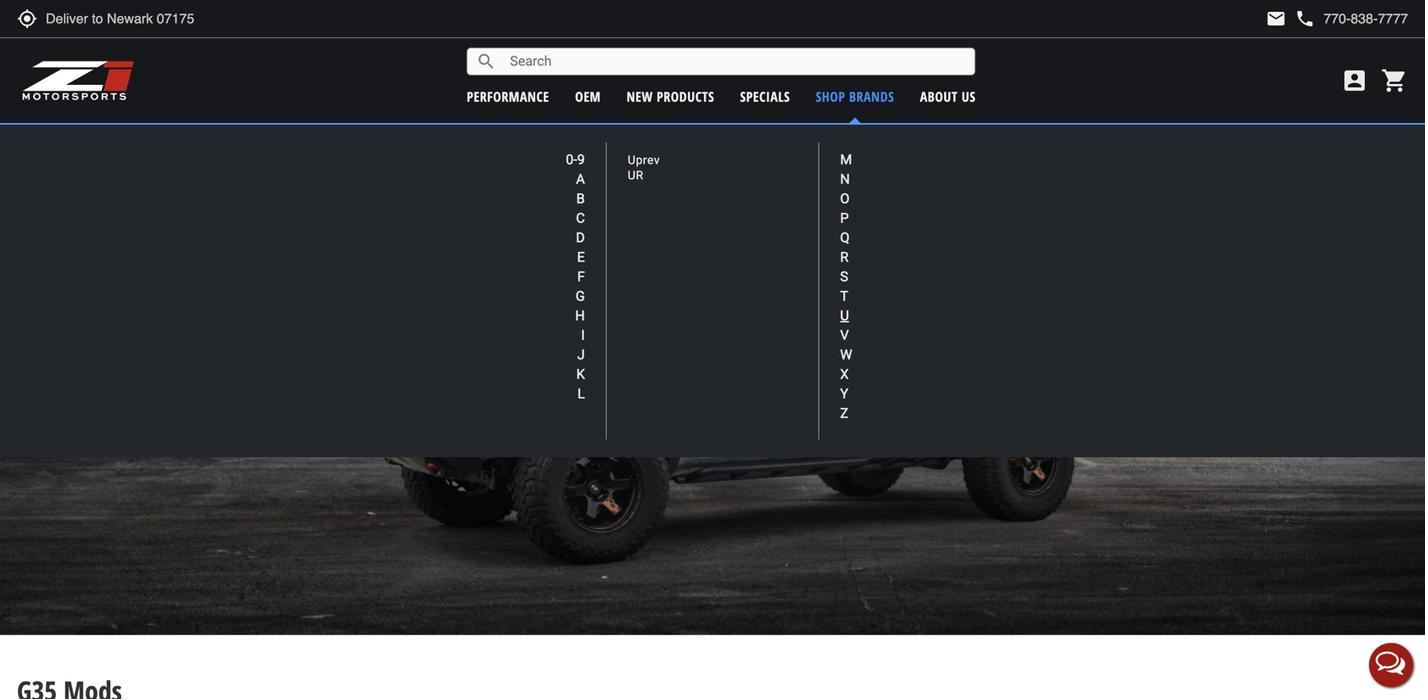 Task type: describe. For each thing, give the bounding box(es) containing it.
t
[[841, 288, 849, 304]]

n
[[841, 171, 850, 187]]

performance link
[[467, 87, 550, 106]]

new products link
[[627, 87, 715, 106]]

w
[[841, 347, 853, 363]]

p
[[841, 210, 849, 226]]

shop brands link
[[816, 87, 895, 106]]

ur link
[[628, 168, 644, 182]]

0-
[[566, 152, 578, 168]]

mail phone
[[1267, 8, 1316, 29]]

win this truck shop now to get automatically entered image
[[0, 146, 1426, 635]]

about
[[921, 87, 958, 106]]

h
[[576, 308, 585, 324]]

u
[[841, 308, 850, 324]]

q
[[841, 230, 850, 246]]

(change
[[784, 132, 823, 149]]

c
[[576, 210, 585, 226]]

'tis the season spread some cheer with our massive selection of z1 products image
[[0, 0, 1426, 118]]

new
[[627, 87, 653, 106]]

j
[[578, 347, 585, 363]]

g
[[576, 288, 585, 304]]

model)
[[826, 132, 860, 149]]

z1 motorsports logo image
[[21, 59, 135, 102]]

d
[[576, 230, 585, 246]]

shop
[[816, 87, 846, 106]]

9
[[578, 152, 585, 168]]

specials
[[741, 87, 791, 106]]

shopping_cart
[[1382, 67, 1409, 94]]

brands
[[850, 87, 895, 106]]

(change model) link
[[784, 132, 860, 149]]

y
[[841, 386, 849, 402]]

f
[[578, 269, 585, 285]]

l
[[578, 386, 585, 402]]

shopping_cart link
[[1378, 67, 1409, 94]]

r
[[841, 249, 849, 265]]

shop brands
[[816, 87, 895, 106]]

phone link
[[1296, 8, 1409, 29]]

(change model)
[[784, 132, 860, 149]]

search
[[476, 51, 497, 72]]



Task type: locate. For each thing, give the bounding box(es) containing it.
0-9 a b c d e f g h i j k l
[[566, 152, 585, 402]]

v
[[841, 327, 849, 343]]

my_location
[[17, 8, 37, 29]]

uprev link
[[628, 153, 661, 167]]

m
[[841, 152, 853, 168]]

o
[[841, 191, 850, 207]]

b
[[577, 191, 585, 207]]

k
[[577, 366, 585, 382]]

performance
[[467, 87, 550, 106]]

account_box
[[1342, 67, 1369, 94]]

mail
[[1267, 8, 1287, 29]]

specials link
[[741, 87, 791, 106]]

phone
[[1296, 8, 1316, 29]]

mail link
[[1267, 8, 1287, 29]]

e
[[578, 249, 585, 265]]

i
[[582, 327, 585, 343]]

about us
[[921, 87, 976, 106]]

oem
[[575, 87, 601, 106]]

Search search field
[[497, 48, 975, 75]]

account_box link
[[1338, 67, 1373, 94]]

s
[[841, 269, 849, 285]]

products
[[657, 87, 715, 106]]

x
[[841, 366, 849, 382]]

m n o p q r s t u v w x y z
[[841, 152, 853, 421]]

a
[[576, 171, 585, 187]]

new products
[[627, 87, 715, 106]]

about us link
[[921, 87, 976, 106]]

z
[[841, 405, 849, 421]]

ur
[[628, 168, 644, 182]]

uprev
[[628, 153, 661, 167]]

us
[[962, 87, 976, 106]]

uprev ur
[[628, 153, 661, 182]]

oem link
[[575, 87, 601, 106]]



